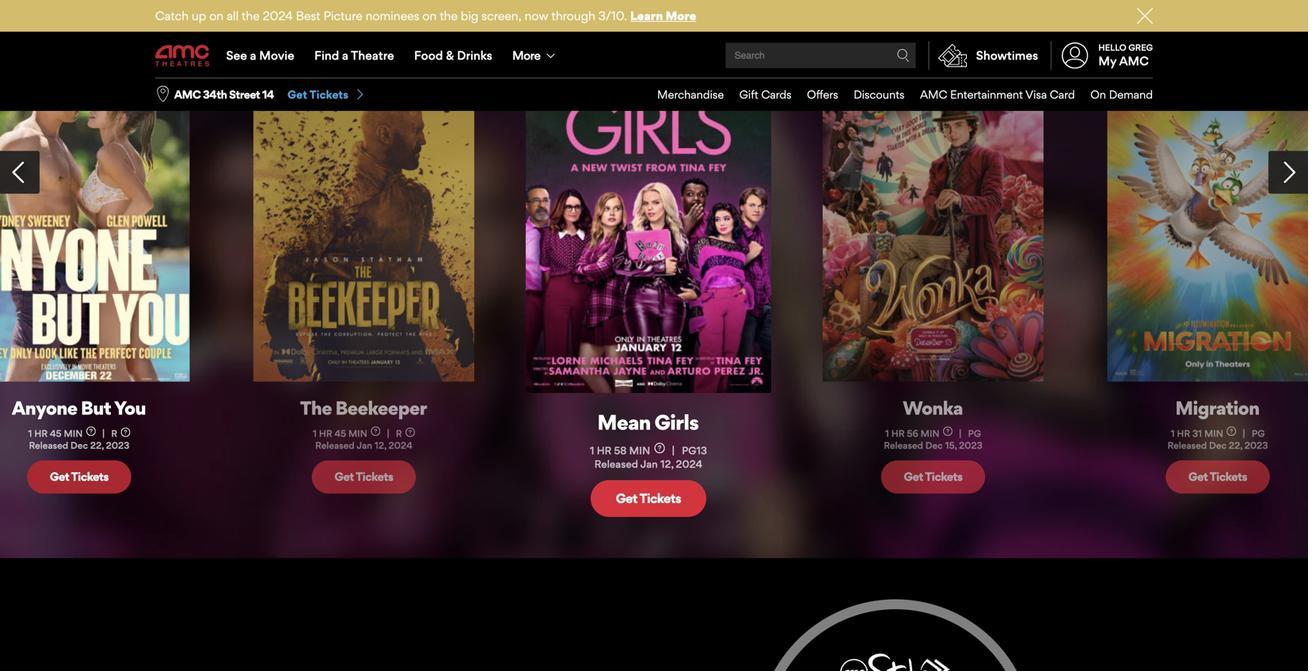 Task type: describe. For each thing, give the bounding box(es) containing it.
get for anyone but you
[[50, 469, 69, 484]]

through
[[552, 8, 596, 23]]

1 for wonka
[[886, 427, 890, 439]]

hr for anyone but you
[[34, 427, 48, 439]]

search the AMC website text field
[[733, 50, 897, 61]]

girls
[[655, 409, 699, 435]]

anyone but you
[[12, 396, 146, 419]]

tickets for mean girls
[[640, 490, 681, 506]]

amc inside hello greg my amc
[[1120, 54, 1150, 68]]

anyone but you link
[[0, 396, 173, 419]]

min for anyone but you
[[64, 427, 83, 439]]

showtimes image
[[930, 41, 977, 70]]

amc 34th street 14 button
[[174, 87, 274, 102]]

get tickets link for wonka
[[882, 460, 986, 493]]

food
[[414, 48, 443, 63]]

1 hr 56 min
[[886, 427, 940, 439]]

1 hr 58 min
[[590, 444, 651, 457]]

on demand link
[[1076, 78, 1154, 111]]

amc entertainment visa card
[[921, 88, 1076, 101]]

learn
[[631, 8, 663, 23]]

catch
[[155, 8, 189, 23]]

get tickets for mean girls
[[616, 490, 681, 506]]

menu containing merchandise
[[642, 78, 1154, 111]]

hello greg my amc
[[1099, 42, 1154, 68]]

but
[[81, 396, 111, 419]]

more information about image for wonka
[[944, 426, 953, 436]]

go to my account page element
[[1052, 33, 1154, 78]]

the beekeeper
[[300, 396, 427, 419]]

34th
[[203, 88, 227, 102]]

card
[[1050, 88, 1076, 101]]

best
[[296, 8, 321, 23]]

22, inside pg released dec 22, 2023
[[1230, 440, 1243, 451]]

amc entertainment visa card link
[[905, 78, 1076, 111]]

user profile image
[[1053, 42, 1098, 69]]

get for mean girls
[[616, 490, 638, 506]]

theatre
[[351, 48, 394, 63]]

food & drinks
[[414, 48, 493, 63]]

on demand
[[1091, 88, 1154, 101]]

demand
[[1110, 88, 1154, 101]]

cards
[[762, 88, 792, 101]]

1 22, from the left
[[90, 440, 104, 451]]

you
[[114, 396, 146, 419]]

get right 14 at the left of the page
[[288, 88, 307, 101]]

more information about image for but
[[86, 426, 96, 436]]

movie poster for the beekeeper image
[[253, 50, 475, 381]]

0 vertical spatial 2024
[[263, 8, 293, 23]]

anyone
[[12, 396, 77, 419]]

gift
[[740, 88, 759, 101]]

get tickets for migration
[[1189, 469, 1248, 484]]

gift cards link
[[724, 78, 792, 111]]

visa
[[1026, 88, 1048, 101]]

1 hr 56 min button
[[886, 426, 953, 439]]

picture
[[324, 8, 363, 23]]

movie poster for mean girls image
[[526, 24, 772, 393]]

greg
[[1129, 42, 1154, 53]]

offers
[[807, 88, 839, 101]]

big
[[461, 8, 479, 23]]

58
[[614, 444, 627, 457]]

get tickets for anyone but you
[[50, 469, 109, 484]]

min for wonka
[[921, 427, 940, 439]]

1 hr 45 min button for anyone
[[28, 426, 96, 439]]

nominees
[[366, 8, 420, 23]]

movie
[[259, 48, 295, 63]]

1 vertical spatial 2024
[[389, 440, 413, 451]]

released jan 12, 2024
[[315, 440, 413, 451]]

released for migration
[[1168, 440, 1208, 451]]

entertainment
[[951, 88, 1024, 101]]

14
[[262, 88, 274, 102]]

menu containing more
[[155, 33, 1154, 78]]

now
[[525, 8, 549, 23]]

migration link
[[1124, 396, 1309, 419]]

tickets for wonka
[[926, 469, 963, 484]]

screen,
[[482, 8, 522, 23]]

2 on from the left
[[423, 8, 437, 23]]

discounts
[[854, 88, 905, 101]]

1 for the beekeeper
[[313, 427, 317, 439]]

wonka
[[903, 396, 963, 419]]

the
[[300, 396, 332, 419]]

cookie consent banner dialog
[[0, 628, 1309, 671]]

15,
[[946, 440, 957, 451]]

released down the
[[315, 440, 355, 451]]

discounts link
[[839, 78, 905, 111]]

1 dec from the left
[[70, 440, 88, 451]]

beekeeper
[[335, 396, 427, 419]]

min for the beekeeper
[[349, 427, 368, 439]]

tickets for migration
[[1210, 469, 1248, 484]]

mean girls
[[598, 409, 699, 435]]

min for migration
[[1205, 427, 1224, 439]]

more information about image for mean girls
[[655, 443, 665, 453]]

the beekeeper link
[[269, 396, 458, 419]]

released for mean girls
[[595, 457, 639, 470]]

1 2023 from the left
[[106, 440, 129, 451]]

catch up on all the 2024 best picture nominees on the big screen, now through 3/10. learn more
[[155, 8, 697, 23]]

find
[[315, 48, 339, 63]]

1 for migration
[[1172, 427, 1175, 439]]

45 for the
[[335, 427, 346, 439]]

submit search icon image
[[897, 49, 910, 62]]

hr for the beekeeper
[[319, 427, 332, 439]]

my
[[1099, 54, 1117, 68]]

min for mean girls
[[630, 444, 651, 457]]

1 for anyone but you
[[28, 427, 32, 439]]

merchandise link
[[642, 78, 724, 111]]

up
[[192, 8, 206, 23]]

1 hr 45 min for anyone
[[28, 427, 83, 439]]

pg13
[[682, 444, 708, 457]]



Task type: vqa. For each thing, say whether or not it's contained in the screenshot.
December
no



Task type: locate. For each thing, give the bounding box(es) containing it.
1 hr 45 min button up released dec 22, 2023 at the bottom
[[28, 426, 96, 439]]

amc for amc entertainment visa card
[[921, 88, 948, 101]]

more information about image down you
[[121, 427, 130, 437]]

get down released dec 22, 2023 at the bottom
[[50, 469, 69, 484]]

learn more link
[[631, 8, 697, 23]]

tickets down released dec 22, 2023 at the bottom
[[71, 469, 109, 484]]

more information about image inside '1 hr 31 min' button
[[1228, 426, 1237, 436]]

1 horizontal spatial 45
[[335, 427, 346, 439]]

2 r from the left
[[396, 427, 402, 439]]

12,
[[375, 440, 386, 451], [661, 457, 674, 470]]

1 hr 45 min button for the
[[313, 426, 381, 439]]

on right nominees
[[423, 8, 437, 23]]

dec
[[70, 440, 88, 451], [926, 440, 943, 451], [1210, 440, 1227, 451]]

get tickets link for the beekeeper
[[312, 460, 416, 493]]

1 horizontal spatial pg
[[1253, 427, 1266, 439]]

get tickets link down pg released dec 22, 2023
[[1166, 460, 1271, 493]]

tickets for the beekeeper
[[356, 469, 393, 484]]

2 horizontal spatial dec
[[1210, 440, 1227, 451]]

more information about image for beekeeper
[[371, 426, 381, 436]]

movie poster for wonka image
[[823, 50, 1044, 381]]

0 horizontal spatial more
[[513, 48, 541, 63]]

1 inside "button"
[[886, 427, 890, 439]]

on
[[1091, 88, 1107, 101]]

r for but
[[111, 427, 117, 439]]

hr for migration
[[1178, 427, 1191, 439]]

1 pg from the left
[[969, 427, 982, 439]]

1 horizontal spatial 22,
[[1230, 440, 1243, 451]]

all
[[227, 8, 239, 23]]

1 down 'anyone' at the left of the page
[[28, 427, 32, 439]]

dec inside pg released dec 22, 2023
[[1210, 440, 1227, 451]]

3 2023 from the left
[[1245, 440, 1269, 451]]

hr down the
[[319, 427, 332, 439]]

released inside pg released dec 22, 2023
[[1168, 440, 1208, 451]]

tickets down pg released dec 22, 2023
[[1210, 469, 1248, 484]]

3 dec from the left
[[1210, 440, 1227, 451]]

released down 1 hr 58 min
[[595, 457, 639, 470]]

1 vertical spatial more
[[513, 48, 541, 63]]

get tickets link down 15, on the right bottom of page
[[882, 460, 986, 493]]

2 a from the left
[[342, 48, 349, 63]]

0 horizontal spatial 1 hr 45 min button
[[28, 426, 96, 439]]

more information about image down beekeeper
[[406, 427, 415, 437]]

the right all
[[242, 8, 260, 23]]

released down 'anyone' at the left of the page
[[29, 440, 68, 451]]

1 more information about image from the left
[[86, 426, 96, 436]]

1 horizontal spatial r
[[396, 427, 402, 439]]

get down the released jan 12, 2024 on the bottom left
[[335, 469, 354, 484]]

dec down anyone but you
[[70, 440, 88, 451]]

more information about image up 15, on the right bottom of page
[[944, 426, 953, 436]]

menu down the learn
[[155, 33, 1154, 78]]

0 horizontal spatial 45
[[50, 427, 61, 439]]

56
[[907, 427, 919, 439]]

2 horizontal spatial 2023
[[1245, 440, 1269, 451]]

tickets down 15, on the right bottom of page
[[926, 469, 963, 484]]

a for theatre
[[342, 48, 349, 63]]

1 vertical spatial menu
[[642, 78, 1154, 111]]

r button for beekeeper
[[396, 427, 415, 439]]

released
[[29, 440, 68, 451], [315, 440, 355, 451], [884, 440, 924, 451], [1168, 440, 1208, 451], [595, 457, 639, 470]]

0 horizontal spatial 22,
[[90, 440, 104, 451]]

1 r button from the left
[[111, 427, 130, 439]]

1 horizontal spatial the
[[440, 8, 458, 23]]

min right the 56 at the bottom of the page
[[921, 427, 940, 439]]

1 horizontal spatial more information about image
[[371, 426, 381, 436]]

more inside button
[[513, 48, 541, 63]]

mean girls link
[[544, 409, 753, 435]]

gift cards
[[740, 88, 792, 101]]

hr down 'anyone' at the left of the page
[[34, 427, 48, 439]]

jan inside pg13 released jan 12, 2024
[[641, 457, 658, 470]]

pg13 released jan 12, 2024
[[595, 444, 708, 470]]

released dec 22, 2023
[[29, 440, 129, 451]]

get
[[288, 88, 307, 101], [50, 469, 69, 484], [335, 469, 354, 484], [904, 469, 924, 484], [1189, 469, 1209, 484], [616, 490, 638, 506]]

dec down '1 hr 31 min' button
[[1210, 440, 1227, 451]]

0 horizontal spatial on
[[209, 8, 224, 23]]

get tickets link down pg13 released jan 12, 2024
[[591, 480, 707, 517]]

min right 58
[[630, 444, 651, 457]]

2023 for migration
[[1245, 440, 1269, 451]]

0 horizontal spatial 1 hr 45 min
[[28, 427, 83, 439]]

more information about image down migration
[[1228, 426, 1237, 436]]

1 the from the left
[[242, 8, 260, 23]]

0 horizontal spatial 12,
[[375, 440, 386, 451]]

2 r button from the left
[[396, 427, 415, 439]]

2 1 hr 45 min from the left
[[313, 427, 368, 439]]

get tickets link for mean girls
[[591, 480, 707, 517]]

min right 31
[[1205, 427, 1224, 439]]

1 horizontal spatial 2023
[[960, 440, 983, 451]]

2 vertical spatial 2024
[[676, 457, 703, 470]]

wonka link
[[839, 396, 1028, 419]]

get tickets link down released dec 22, 2023 at the bottom
[[27, 460, 131, 493]]

amc
[[1120, 54, 1150, 68], [921, 88, 948, 101], [174, 88, 201, 102]]

amc down greg
[[1120, 54, 1150, 68]]

0 horizontal spatial 2024
[[263, 8, 293, 23]]

see
[[226, 48, 247, 63]]

r button
[[111, 427, 130, 439], [396, 427, 415, 439]]

a for movie
[[250, 48, 256, 63]]

1 hr 45 min for the
[[313, 427, 368, 439]]

more information about image down 'mean girls'
[[655, 443, 665, 453]]

2024 inside pg13 released jan 12, 2024
[[676, 457, 703, 470]]

amc logo image
[[155, 45, 211, 66], [155, 45, 211, 66]]

pg
[[969, 427, 982, 439], [1253, 427, 1266, 439]]

45 for anyone
[[50, 427, 61, 439]]

1 on from the left
[[209, 8, 224, 23]]

see a movie link
[[216, 33, 305, 78]]

2024
[[263, 8, 293, 23], [389, 440, 413, 451], [676, 457, 703, 470]]

hr left 31
[[1178, 427, 1191, 439]]

dec for wonka
[[926, 440, 943, 451]]

0 vertical spatial jan
[[357, 440, 372, 451]]

released inside pg released dec 15, 2023
[[884, 440, 924, 451]]

amc 34th street 14
[[174, 88, 274, 102]]

2024 down beekeeper
[[389, 440, 413, 451]]

min inside "button"
[[921, 427, 940, 439]]

get tickets down released dec 22, 2023 at the bottom
[[50, 469, 109, 484]]

12, down beekeeper
[[375, 440, 386, 451]]

2023 inside pg released dec 22, 2023
[[1245, 440, 1269, 451]]

get tickets link down the released jan 12, 2024 on the bottom left
[[312, 460, 416, 493]]

movie poster for anyone but you image
[[0, 50, 190, 381]]

0 horizontal spatial r
[[111, 427, 117, 439]]

tickets down find
[[310, 88, 349, 101]]

tickets down pg13 released jan 12, 2024
[[640, 490, 681, 506]]

2 pg from the left
[[1253, 427, 1266, 439]]

0 horizontal spatial more information about image
[[86, 426, 96, 436]]

1 45 from the left
[[50, 427, 61, 439]]

0 horizontal spatial dec
[[70, 440, 88, 451]]

get for migration
[[1189, 469, 1209, 484]]

1 vertical spatial 12,
[[661, 457, 674, 470]]

a right find
[[342, 48, 349, 63]]

1 horizontal spatial 12,
[[661, 457, 674, 470]]

2023 right 15, on the right bottom of page
[[960, 440, 983, 451]]

movie poster for migration image
[[1108, 50, 1309, 381]]

0 vertical spatial menu
[[155, 33, 1154, 78]]

&
[[446, 48, 454, 63]]

hello
[[1099, 42, 1127, 53]]

find a theatre link
[[305, 33, 404, 78]]

1 horizontal spatial more
[[666, 8, 697, 23]]

1 vertical spatial jan
[[641, 457, 658, 470]]

0 horizontal spatial amc
[[174, 88, 201, 102]]

2 more information about image from the left
[[371, 426, 381, 436]]

more information about image
[[86, 426, 96, 436], [371, 426, 381, 436]]

get tickets link down find
[[288, 87, 366, 102]]

1 horizontal spatial 1 hr 45 min
[[313, 427, 368, 439]]

see a movie
[[226, 48, 295, 63]]

menu
[[155, 33, 1154, 78], [642, 78, 1154, 111]]

hr left the 56 at the bottom of the page
[[892, 427, 905, 439]]

migration
[[1176, 396, 1260, 419]]

dec inside pg released dec 15, 2023
[[926, 440, 943, 451]]

1
[[28, 427, 32, 439], [313, 427, 317, 439], [886, 427, 890, 439], [1172, 427, 1175, 439], [590, 444, 595, 457]]

pg for wonka
[[969, 427, 982, 439]]

1 horizontal spatial 2024
[[389, 440, 413, 451]]

2 dec from the left
[[926, 440, 943, 451]]

jan down 1 hr 58 min button
[[641, 457, 658, 470]]

a right see
[[250, 48, 256, 63]]

get tickets down 15, on the right bottom of page
[[904, 469, 963, 484]]

1 horizontal spatial on
[[423, 8, 437, 23]]

hr inside "button"
[[892, 427, 905, 439]]

tickets for anyone but you
[[71, 469, 109, 484]]

get tickets
[[288, 88, 349, 101], [50, 469, 109, 484], [335, 469, 393, 484], [904, 469, 963, 484], [1189, 469, 1248, 484], [616, 490, 681, 506]]

more information about image inside 1 hr 56 min "button"
[[944, 426, 953, 436]]

r for beekeeper
[[396, 427, 402, 439]]

pg released dec 15, 2023
[[884, 427, 983, 451]]

more information about image
[[944, 426, 953, 436], [1228, 426, 1237, 436], [121, 427, 130, 437], [406, 427, 415, 437], [655, 443, 665, 453]]

get for the beekeeper
[[335, 469, 354, 484]]

tickets down the released jan 12, 2024 on the bottom left
[[356, 469, 393, 484]]

pg down wonka link
[[969, 427, 982, 439]]

dec left 15, on the right bottom of page
[[926, 440, 943, 451]]

pg inside pg released dec 15, 2023
[[969, 427, 982, 439]]

dec for migration
[[1210, 440, 1227, 451]]

merchandise
[[658, 88, 724, 101]]

released for wonka
[[884, 440, 924, 451]]

1 horizontal spatial jan
[[641, 457, 658, 470]]

45
[[50, 427, 61, 439], [335, 427, 346, 439]]

food & drinks link
[[404, 33, 503, 78]]

hr
[[34, 427, 48, 439], [319, 427, 332, 439], [892, 427, 905, 439], [1178, 427, 1191, 439], [597, 444, 612, 457]]

2023 for wonka
[[960, 440, 983, 451]]

get tickets down the released jan 12, 2024 on the bottom left
[[335, 469, 393, 484]]

get tickets down pg13 released jan 12, 2024
[[616, 490, 681, 506]]

min up released dec 22, 2023 at the bottom
[[64, 427, 83, 439]]

2 2023 from the left
[[960, 440, 983, 451]]

amc inside button
[[174, 88, 201, 102]]

2 the from the left
[[440, 8, 458, 23]]

showtimes link
[[929, 41, 1039, 70]]

released down 1 hr 56 min
[[884, 440, 924, 451]]

more information about image for migration
[[1228, 426, 1237, 436]]

more information about image up the released jan 12, 2024 on the bottom left
[[371, 426, 381, 436]]

get tickets link
[[288, 87, 366, 102], [27, 460, 131, 493], [312, 460, 416, 493], [882, 460, 986, 493], [1166, 460, 1271, 493], [591, 480, 707, 517]]

1 horizontal spatial 1 hr 45 min button
[[313, 426, 381, 439]]

2 horizontal spatial 2024
[[676, 457, 703, 470]]

more down now at left
[[513, 48, 541, 63]]

get down pg13 released jan 12, 2024
[[616, 490, 638, 506]]

get tickets down pg released dec 22, 2023
[[1189, 469, 1248, 484]]

0 vertical spatial 12,
[[375, 440, 386, 451]]

a
[[250, 48, 256, 63], [342, 48, 349, 63]]

2 45 from the left
[[335, 427, 346, 439]]

2023
[[106, 440, 129, 451], [960, 440, 983, 451], [1245, 440, 1269, 451]]

offers link
[[792, 78, 839, 111]]

1 left the 56 at the bottom of the page
[[886, 427, 890, 439]]

1 hr 31 min
[[1172, 427, 1224, 439]]

hr for mean girls
[[597, 444, 612, 457]]

31
[[1193, 427, 1203, 439]]

tickets
[[310, 88, 349, 101], [71, 469, 109, 484], [356, 469, 393, 484], [926, 469, 963, 484], [1210, 469, 1248, 484], [640, 490, 681, 506]]

12, down 1 hr 58 min button
[[661, 457, 674, 470]]

1 hr 31 min button
[[1172, 426, 1237, 439]]

0 horizontal spatial r button
[[111, 427, 130, 439]]

more information about image inside 1 hr 58 min button
[[655, 443, 665, 453]]

get tickets for the beekeeper
[[335, 469, 393, 484]]

released down 1 hr 31 min
[[1168, 440, 1208, 451]]

r button down you
[[111, 427, 130, 439]]

jan
[[357, 440, 372, 451], [641, 457, 658, 470]]

0 horizontal spatial a
[[250, 48, 256, 63]]

get down pg released dec 22, 2023
[[1189, 469, 1209, 484]]

more information about image up released dec 22, 2023 at the bottom
[[86, 426, 96, 436]]

r button down beekeeper
[[396, 427, 415, 439]]

2 horizontal spatial amc
[[1120, 54, 1150, 68]]

2024 left the best
[[263, 8, 293, 23]]

get tickets for wonka
[[904, 469, 963, 484]]

2023 down you
[[106, 440, 129, 451]]

released inside pg13 released jan 12, 2024
[[595, 457, 639, 470]]

1 horizontal spatial dec
[[926, 440, 943, 451]]

on
[[209, 8, 224, 23], [423, 8, 437, 23]]

1 horizontal spatial r button
[[396, 427, 415, 439]]

22, down but at the left
[[90, 440, 104, 451]]

2023 inside pg released dec 15, 2023
[[960, 440, 983, 451]]

1 1 hr 45 min button from the left
[[28, 426, 96, 439]]

menu down submit search icon
[[642, 78, 1154, 111]]

get tickets link for migration
[[1166, 460, 1271, 493]]

showtimes
[[977, 48, 1039, 63]]

jan down 'the beekeeper'
[[357, 440, 372, 451]]

0 horizontal spatial pg
[[969, 427, 982, 439]]

1 a from the left
[[250, 48, 256, 63]]

get down pg released dec 15, 2023 at right bottom
[[904, 469, 924, 484]]

1 1 hr 45 min from the left
[[28, 427, 83, 439]]

more
[[666, 8, 697, 23], [513, 48, 541, 63]]

1 left 58
[[590, 444, 595, 457]]

1 left 31
[[1172, 427, 1175, 439]]

0 vertical spatial more
[[666, 8, 697, 23]]

min up the released jan 12, 2024 on the bottom left
[[349, 427, 368, 439]]

1 hr 45 min button up the released jan 12, 2024 on the bottom left
[[313, 426, 381, 439]]

the
[[242, 8, 260, 23], [440, 8, 458, 23]]

r
[[111, 427, 117, 439], [396, 427, 402, 439]]

3/10.
[[599, 8, 628, 23]]

2023 down migration
[[1245, 440, 1269, 451]]

1 horizontal spatial a
[[342, 48, 349, 63]]

22, down '1 hr 31 min' button
[[1230, 440, 1243, 451]]

1 down the
[[313, 427, 317, 439]]

amc down showtimes image
[[921, 88, 948, 101]]

1 horizontal spatial amc
[[921, 88, 948, 101]]

pg down migration
[[1253, 427, 1266, 439]]

1 hr 45 min up released dec 22, 2023 at the bottom
[[28, 427, 83, 439]]

12, inside pg13 released jan 12, 2024
[[661, 457, 674, 470]]

amc for amc 34th street 14
[[174, 88, 201, 102]]

find a theatre
[[315, 48, 394, 63]]

1 for mean girls
[[590, 444, 595, 457]]

r down beekeeper
[[396, 427, 402, 439]]

pg for migration
[[1253, 427, 1266, 439]]

45 up the released jan 12, 2024 on the bottom left
[[335, 427, 346, 439]]

get for wonka
[[904, 469, 924, 484]]

1 r from the left
[[111, 427, 117, 439]]

get tickets down find
[[288, 88, 349, 101]]

on left all
[[209, 8, 224, 23]]

more button
[[503, 33, 569, 78]]

1 hr 45 min
[[28, 427, 83, 439], [313, 427, 368, 439]]

drinks
[[457, 48, 493, 63]]

more right the learn
[[666, 8, 697, 23]]

min
[[64, 427, 83, 439], [349, 427, 368, 439], [921, 427, 940, 439], [1205, 427, 1224, 439], [630, 444, 651, 457]]

2 22, from the left
[[1230, 440, 1243, 451]]

pg inside pg released dec 22, 2023
[[1253, 427, 1266, 439]]

amc left 34th
[[174, 88, 201, 102]]

pg released dec 22, 2023
[[1168, 427, 1269, 451]]

0 horizontal spatial the
[[242, 8, 260, 23]]

45 up released dec 22, 2023 at the bottom
[[50, 427, 61, 439]]

mean
[[598, 409, 651, 435]]

hr for wonka
[[892, 427, 905, 439]]

0 horizontal spatial jan
[[357, 440, 372, 451]]

0 horizontal spatial 2023
[[106, 440, 129, 451]]

r down you
[[111, 427, 117, 439]]

2 1 hr 45 min button from the left
[[313, 426, 381, 439]]

1 hr 45 min up the released jan 12, 2024 on the bottom left
[[313, 427, 368, 439]]

hr left 58
[[597, 444, 612, 457]]

the left big
[[440, 8, 458, 23]]

street
[[229, 88, 260, 102]]

1 hr 58 min button
[[590, 443, 665, 457]]

r button for but
[[111, 427, 130, 439]]

2024 down pg13
[[676, 457, 703, 470]]

get tickets link for anyone but you
[[27, 460, 131, 493]]



